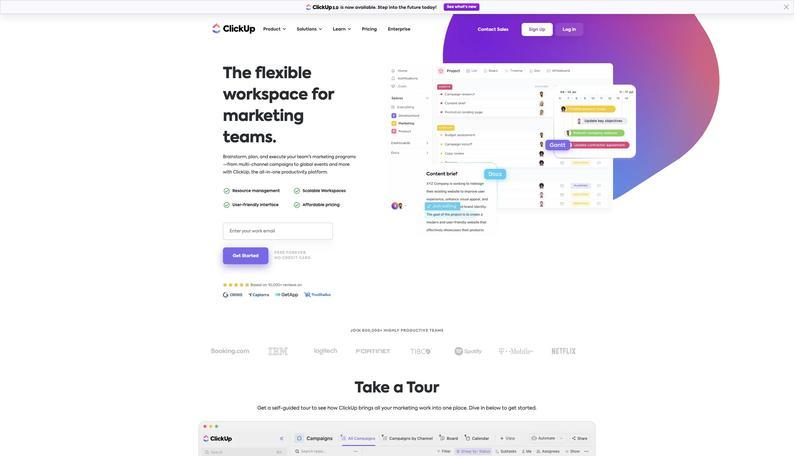 Task type: locate. For each thing, give the bounding box(es) containing it.
in right dive on the bottom right of page
[[481, 406, 485, 411]]

list
[[223, 186, 358, 214]]

0 vertical spatial in
[[573, 28, 577, 32]]

1 vertical spatial get
[[258, 406, 267, 411]]

to up productivity
[[294, 163, 299, 167]]

to left get
[[502, 406, 508, 411]]

0 horizontal spatial and
[[260, 155, 268, 159]]

get started
[[233, 254, 259, 258]]

your
[[287, 155, 296, 159], [382, 406, 392, 411]]

1 horizontal spatial a
[[394, 382, 404, 396]]

the
[[223, 66, 252, 82]]

in
[[573, 28, 577, 32], [481, 406, 485, 411]]

brainstorm,
[[223, 155, 247, 159]]

getapp logo image
[[275, 292, 298, 297]]

forever.
[[286, 251, 307, 255]]

card.
[[299, 257, 312, 260]]

0 horizontal spatial one
[[273, 170, 281, 175]]

clickup,
[[233, 170, 250, 175]]

0 vertical spatial one
[[273, 170, 281, 175]]

group 1618868819.png image
[[387, 63, 637, 237]]

the
[[399, 6, 407, 10], [251, 170, 259, 175]]

solutions button
[[294, 23, 325, 36]]

to left see
[[312, 406, 317, 411]]

teams
[[430, 329, 444, 333]]

sales
[[498, 27, 509, 32]]

—from
[[223, 163, 238, 167]]

interface
[[260, 203, 279, 207]]

and left more
[[329, 163, 338, 167]]

scalable
[[303, 189, 320, 193]]

affordable
[[303, 203, 325, 207]]

get left started
[[233, 254, 241, 258]]

0 vertical spatial the
[[399, 6, 407, 10]]

t-mobile logo image
[[498, 347, 535, 356]]

0 vertical spatial marketing
[[223, 109, 304, 124]]

get inside button
[[233, 254, 241, 258]]

0 vertical spatial get
[[233, 254, 241, 258]]

one down campaigns
[[273, 170, 281, 175]]

get
[[233, 254, 241, 258], [258, 406, 267, 411]]

and
[[260, 155, 268, 159], [329, 163, 338, 167]]

0 vertical spatial a
[[394, 382, 404, 396]]

based on 10,000+ reviews on
[[251, 284, 302, 287]]

0 horizontal spatial in
[[481, 406, 485, 411]]

0 vertical spatial into
[[389, 6, 398, 10]]

free forever. no credit card.
[[275, 251, 312, 260]]

up
[[540, 28, 546, 32]]

1 vertical spatial marketing
[[313, 155, 335, 159]]

dive
[[469, 406, 480, 411]]

on
[[263, 284, 267, 287], [298, 284, 302, 287]]

into
[[389, 6, 398, 10], [432, 406, 442, 411]]

highly
[[384, 329, 400, 333]]

step
[[378, 6, 388, 10]]

clickup
[[339, 406, 358, 411]]

into right step
[[389, 6, 398, 10]]

enterprise
[[388, 27, 411, 31]]

on right based
[[263, 284, 267, 287]]

and up channel
[[260, 155, 268, 159]]

now
[[345, 6, 354, 10]]

get left 'self-'
[[258, 406, 267, 411]]

0 vertical spatial your
[[287, 155, 296, 159]]

marketing up events on the top
[[313, 155, 335, 159]]

free
[[275, 251, 285, 255]]

join
[[351, 329, 361, 333]]

0 horizontal spatial into
[[389, 6, 398, 10]]

0 horizontal spatial to
[[294, 163, 299, 167]]

teams.
[[223, 131, 277, 146]]

0 horizontal spatial a
[[268, 406, 271, 411]]

into right work
[[432, 406, 442, 411]]

0 horizontal spatial get
[[233, 254, 241, 258]]

in inside log in link
[[573, 28, 577, 32]]

1 vertical spatial the
[[251, 170, 259, 175]]

user-
[[233, 203, 244, 207]]

get started button
[[223, 248, 269, 264]]

platform.
[[308, 170, 328, 175]]

fortinet logo image
[[356, 350, 391, 354]]

one left place.
[[443, 406, 452, 411]]

multi-
[[239, 163, 252, 167]]

2 on from the left
[[298, 284, 302, 287]]

see what's new link
[[444, 3, 480, 11]]

Enter your work email email field
[[223, 223, 333, 240]]

star image
[[245, 283, 250, 287]]

flexible
[[255, 66, 312, 82]]

one
[[273, 170, 281, 175], [443, 406, 452, 411]]

your inside brainstorm, plan, and execute your team's marketing programs —from multi-channel campaigns to global events and more with clickup, the all-in-one productivity platform.
[[287, 155, 296, 159]]

marketing left work
[[393, 406, 418, 411]]

the left 'all-'
[[251, 170, 259, 175]]

booking-dot-com logo image
[[212, 348, 249, 355]]

0 horizontal spatial your
[[287, 155, 296, 159]]

0 horizontal spatial the
[[251, 170, 259, 175]]

events
[[315, 163, 328, 167]]

get for get started
[[233, 254, 241, 258]]

1 horizontal spatial on
[[298, 284, 302, 287]]

brainstorm, plan, and execute your team's marketing programs —from multi-channel campaigns to global events and more with clickup, the all-in-one productivity platform.
[[223, 155, 356, 175]]

self-
[[272, 406, 283, 411]]

1 vertical spatial in
[[481, 406, 485, 411]]

work
[[420, 406, 431, 411]]

your right all
[[382, 406, 392, 411]]

1 horizontal spatial one
[[443, 406, 452, 411]]

workspaces
[[321, 189, 346, 193]]

1 vertical spatial a
[[268, 406, 271, 411]]

a left 'self-'
[[268, 406, 271, 411]]

marketing down workspace
[[223, 109, 304, 124]]

1 horizontal spatial into
[[432, 406, 442, 411]]

see
[[318, 406, 327, 411]]

1 horizontal spatial marketing
[[313, 155, 335, 159]]

a up "get a self-guided tour to see how clickup brings all your marketing work into one place. dive in below to get started."
[[394, 382, 404, 396]]

enterprise link
[[385, 23, 414, 36]]

1 horizontal spatial get
[[258, 406, 267, 411]]

2 horizontal spatial marketing
[[393, 406, 418, 411]]

1 horizontal spatial in
[[573, 28, 577, 32]]

the left future
[[399, 6, 407, 10]]

join 800,000+ highly productive teams
[[351, 329, 444, 333]]

take a tour
[[355, 382, 440, 396]]

a for self-
[[268, 406, 271, 411]]

on right reviews
[[298, 284, 302, 287]]

productivity
[[282, 170, 307, 175]]

tibco logo image
[[410, 349, 432, 355]]

new
[[469, 5, 477, 9]]

in right log
[[573, 28, 577, 32]]

star image
[[223, 283, 228, 287], [229, 283, 233, 287], [234, 283, 239, 287], [240, 283, 244, 287]]

1 vertical spatial your
[[382, 406, 392, 411]]

to
[[294, 163, 299, 167], [312, 406, 317, 411], [502, 406, 508, 411]]

one inside brainstorm, plan, and execute your team's marketing programs —from multi-channel campaigns to global events and more with clickup, the all-in-one productivity platform.
[[273, 170, 281, 175]]

1 horizontal spatial the
[[399, 6, 407, 10]]

product button
[[260, 23, 289, 36]]

0 horizontal spatial on
[[263, 284, 267, 287]]

is now available. step into the future today!
[[341, 6, 437, 10]]

your left team's
[[287, 155, 296, 159]]

1 horizontal spatial and
[[329, 163, 338, 167]]

spotify logo image
[[455, 347, 483, 356]]

more
[[339, 163, 350, 167]]

netflix logo image
[[552, 348, 576, 355]]

0 horizontal spatial marketing
[[223, 109, 304, 124]]

1 vertical spatial one
[[443, 406, 452, 411]]

today!
[[422, 6, 437, 10]]

capterra logo image
[[248, 292, 269, 297]]

2 horizontal spatial to
[[502, 406, 508, 411]]



Task type: describe. For each thing, give the bounding box(es) containing it.
ibm logo image
[[269, 348, 288, 356]]

g2crowd logo image
[[223, 292, 242, 298]]

how
[[328, 406, 338, 411]]

with
[[223, 170, 232, 175]]

guided
[[283, 406, 300, 411]]

sign up
[[529, 28, 546, 32]]

1 on from the left
[[263, 284, 267, 287]]

1 vertical spatial into
[[432, 406, 442, 411]]

3 star image from the left
[[234, 283, 239, 287]]

reviews
[[283, 284, 297, 287]]

contact sales
[[478, 27, 509, 32]]

learn button
[[330, 23, 354, 36]]

the inside brainstorm, plan, and execute your team's marketing programs —from multi-channel campaigns to global events and more with clickup, the all-in-one productivity platform.
[[251, 170, 259, 175]]

all-
[[260, 170, 267, 175]]

future
[[408, 6, 421, 10]]

management
[[252, 189, 280, 193]]

team's
[[297, 155, 312, 159]]

available.
[[355, 6, 377, 10]]

started.
[[518, 406, 537, 411]]

marketing inside the flexible workspace for marketing teams.
[[223, 109, 304, 124]]

campaigns
[[270, 163, 293, 167]]

execute
[[269, 155, 286, 159]]

affordable pricing
[[303, 203, 340, 207]]

1 vertical spatial and
[[329, 163, 338, 167]]

get a self-guided tour to see how clickup brings all your marketing work into one place. dive in below to get started.
[[258, 406, 537, 411]]

0 vertical spatial and
[[260, 155, 268, 159]]

is
[[341, 6, 344, 10]]

close button image
[[785, 5, 790, 9]]

below
[[487, 406, 501, 411]]

1 star image from the left
[[223, 283, 228, 287]]

4 star image from the left
[[240, 283, 244, 287]]

10,000+
[[268, 284, 282, 287]]

resource management
[[233, 189, 280, 193]]

log in
[[563, 28, 577, 32]]

product
[[264, 27, 281, 31]]

for
[[312, 88, 334, 103]]

global
[[300, 163, 313, 167]]

productive
[[401, 329, 429, 333]]

the flexible workspace for marketing teams.
[[223, 66, 334, 146]]

learn
[[333, 27, 346, 31]]

solutions
[[297, 27, 317, 31]]

programs
[[336, 155, 356, 159]]

credit
[[283, 257, 298, 260]]

marketing inside brainstorm, plan, and execute your team's marketing programs —from multi-channel campaigns to global events and more with clickup, the all-in-one productivity platform.
[[313, 155, 335, 159]]

1 horizontal spatial to
[[312, 406, 317, 411]]

scalable workspaces
[[303, 189, 346, 193]]

in-
[[267, 170, 273, 175]]

plan,
[[249, 155, 259, 159]]

log in link
[[556, 23, 584, 36]]

contact
[[478, 27, 496, 32]]

what's
[[455, 5, 468, 9]]

logitech logo image
[[314, 348, 337, 355]]

pricing
[[362, 27, 377, 31]]

user-friendly interface
[[233, 203, 279, 207]]

trustradius logo image
[[304, 292, 331, 297]]

get
[[509, 406, 517, 411]]

tour
[[301, 406, 311, 411]]

get for get a self-guided tour to see how clickup brings all your marketing work into one place. dive in below to get started.
[[258, 406, 267, 411]]

sign up button
[[522, 23, 553, 36]]

list containing resource management
[[223, 186, 358, 214]]

a for tour
[[394, 382, 404, 396]]

1 horizontal spatial your
[[382, 406, 392, 411]]

clickup image
[[211, 22, 256, 34]]

see what's new
[[447, 5, 477, 9]]

800,000+
[[362, 329, 383, 333]]

2 star image from the left
[[229, 283, 233, 287]]

started
[[242, 254, 259, 258]]

channel
[[252, 163, 269, 167]]

take
[[355, 382, 390, 396]]

resource
[[233, 189, 251, 193]]

friendly
[[244, 203, 259, 207]]

tour
[[407, 382, 440, 396]]

log
[[563, 28, 572, 32]]

2 vertical spatial marketing
[[393, 406, 418, 411]]

no
[[275, 257, 281, 260]]

pricing
[[326, 203, 340, 207]]

clickup 3.0 image
[[306, 4, 339, 10]]

see
[[447, 5, 454, 9]]

workspace
[[223, 88, 308, 103]]

sign
[[529, 28, 539, 32]]

contact sales button
[[475, 24, 512, 35]]

all
[[375, 406, 381, 411]]

based
[[251, 284, 262, 287]]

pricing link
[[359, 23, 380, 36]]

place.
[[453, 406, 468, 411]]

to inside brainstorm, plan, and execute your team's marketing programs —from multi-channel campaigns to global events and more with clickup, the all-in-one productivity platform.
[[294, 163, 299, 167]]



Task type: vqa. For each thing, say whether or not it's contained in the screenshot.
the rightmost Time tracking
no



